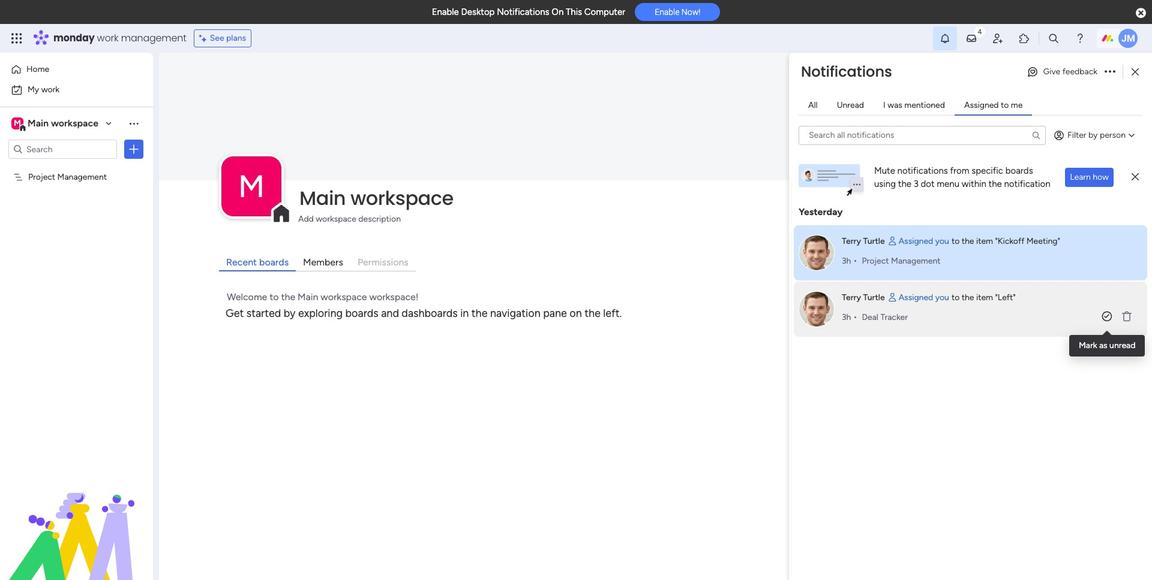 Task type: locate. For each thing, give the bounding box(es) containing it.
tracker
[[880, 312, 908, 323]]

m button
[[221, 157, 281, 217]]

work inside option
[[41, 85, 59, 95]]

2 vertical spatial boards
[[345, 307, 378, 320]]

1 vertical spatial boards
[[259, 257, 289, 268]]

1 horizontal spatial boards
[[345, 307, 378, 320]]

notifications image
[[939, 32, 951, 44]]

0 vertical spatial work
[[97, 31, 119, 45]]

you
[[935, 236, 949, 247], [935, 293, 949, 303]]

1 3h from the top
[[842, 256, 851, 266]]

0 vertical spatial by
[[1089, 130, 1098, 140]]

boards up "notification" in the top of the page
[[1005, 165, 1033, 176]]

1 terry turtle image from the top
[[799, 235, 835, 271]]

desktop
[[461, 7, 495, 17]]

notifications
[[497, 7, 549, 17], [801, 62, 892, 82]]

0 horizontal spatial m
[[14, 118, 21, 128]]

1 turtle from the top
[[863, 236, 885, 247]]

0 horizontal spatial notifications
[[497, 7, 549, 17]]

workspace
[[51, 118, 98, 129], [350, 185, 453, 212], [316, 214, 356, 224], [321, 292, 367, 303]]

management
[[57, 172, 107, 182], [891, 256, 941, 266]]

1 vertical spatial assigned
[[899, 236, 933, 247]]

2 assigned you from the top
[[899, 293, 949, 303]]

2 item from the top
[[976, 293, 993, 303]]

assigned left me
[[964, 100, 999, 110]]

main up add
[[299, 185, 346, 212]]

0 vertical spatial project management
[[28, 172, 107, 182]]

started
[[246, 307, 281, 320]]

to
[[1001, 100, 1009, 110], [952, 236, 960, 247], [270, 292, 279, 303], [952, 293, 960, 303]]

enable left the desktop
[[432, 7, 459, 17]]

terry
[[842, 236, 861, 247], [842, 293, 861, 303]]

mentioned
[[904, 100, 945, 110]]

assigned
[[964, 100, 999, 110], [899, 236, 933, 247], [899, 293, 933, 303]]

project management list box
[[0, 164, 153, 349]]

1 terry turtle from the top
[[842, 236, 885, 247]]

1 horizontal spatial project management
[[862, 256, 941, 266]]

add workspace description
[[298, 214, 401, 224]]

project
[[28, 172, 55, 182], [862, 256, 889, 266]]

i
[[883, 100, 886, 110]]

give
[[1043, 67, 1060, 77]]

1 vertical spatial notifications
[[801, 62, 892, 82]]

terry for deal tracker
[[842, 293, 861, 303]]

1 vertical spatial management
[[891, 256, 941, 266]]

welcome to the main workspace workspace! get started by exploring boards and dashboards in the navigation pane on the left.
[[226, 292, 622, 320]]

notifications dialog
[[789, 53, 1152, 581]]

2 vertical spatial main
[[298, 292, 318, 303]]

1 horizontal spatial options image
[[1105, 69, 1115, 76]]

1 horizontal spatial by
[[1089, 130, 1098, 140]]

the
[[898, 179, 911, 190], [989, 179, 1002, 190], [962, 236, 974, 247], [281, 292, 295, 303], [962, 293, 974, 303], [472, 307, 488, 320], [585, 307, 601, 320]]

enable for enable desktop notifications on this computer
[[432, 7, 459, 17]]

None search field
[[799, 126, 1046, 145]]

2 3h from the top
[[842, 312, 851, 323]]

0 horizontal spatial enable
[[432, 7, 459, 17]]

2 terry from the top
[[842, 293, 861, 303]]

0 vertical spatial turtle
[[863, 236, 885, 247]]

workspace up exploring
[[321, 292, 367, 303]]

options image right feedback at the top
[[1105, 69, 1115, 76]]

0 vertical spatial you
[[935, 236, 949, 247]]

using
[[874, 179, 896, 190]]

notifications up unread
[[801, 62, 892, 82]]

1 vertical spatial assigned you
[[899, 293, 949, 303]]

you left "to the item "left""
[[935, 293, 949, 303]]

1 horizontal spatial notifications
[[801, 62, 892, 82]]

to left me
[[1001, 100, 1009, 110]]

0 vertical spatial main
[[28, 118, 49, 129]]

specific
[[972, 165, 1003, 176]]

item left "kickoff
[[976, 236, 993, 247]]

0 horizontal spatial project
[[28, 172, 55, 182]]

0 vertical spatial item
[[976, 236, 993, 247]]

learn how
[[1070, 172, 1109, 182]]

unread
[[837, 100, 864, 110]]

1 terry from the top
[[842, 236, 861, 247]]

main inside workspace selection element
[[28, 118, 49, 129]]

see plans
[[210, 33, 246, 43]]

enable desktop notifications on this computer
[[432, 7, 625, 17]]

3h for deal tracker
[[842, 312, 851, 323]]

terry turtle down yesterday in the top of the page
[[842, 236, 885, 247]]

enable
[[432, 7, 459, 17], [655, 7, 680, 17]]

terry turtle for deal tracker
[[842, 293, 885, 303]]

2 terry turtle image from the top
[[799, 291, 835, 327]]

my work option
[[7, 80, 146, 100]]

1 vertical spatial m
[[238, 168, 265, 205]]

m inside workspace icon
[[14, 118, 21, 128]]

the right welcome
[[281, 292, 295, 303]]

you down menu in the right top of the page
[[935, 236, 949, 247]]

home
[[26, 64, 49, 74]]

3h for project management
[[842, 256, 851, 266]]

0 vertical spatial assigned you
[[899, 236, 949, 247]]

0 vertical spatial terry turtle image
[[799, 235, 835, 271]]

item
[[976, 236, 993, 247], [976, 293, 993, 303]]

notifications left on
[[497, 7, 549, 17]]

0 horizontal spatial project management
[[28, 172, 107, 182]]

assigned you down dot
[[899, 236, 949, 247]]

m
[[14, 118, 21, 128], [238, 168, 265, 205]]

assigned you up tracker
[[899, 293, 949, 303]]

main
[[28, 118, 49, 129], [299, 185, 346, 212], [298, 292, 318, 303]]

dapulse close image
[[1136, 7, 1146, 19]]

0 vertical spatial boards
[[1005, 165, 1033, 176]]

work right the monday
[[97, 31, 119, 45]]

0 horizontal spatial by
[[284, 307, 296, 320]]

main workspace
[[28, 118, 98, 129], [299, 185, 453, 212]]

give feedback
[[1043, 67, 1097, 77]]

1 vertical spatial item
[[976, 293, 993, 303]]

1 horizontal spatial m
[[238, 168, 265, 205]]

1 vertical spatial you
[[935, 293, 949, 303]]

0 horizontal spatial main workspace
[[28, 118, 98, 129]]

workspace image
[[11, 117, 23, 130]]

menu
[[937, 179, 959, 190]]

recent boards
[[226, 257, 289, 268]]

work right my
[[41, 85, 59, 95]]

terry turtle image
[[799, 235, 835, 271], [799, 291, 835, 327]]

workspace selection element
[[11, 116, 100, 132]]

assigned you for project management
[[899, 236, 949, 247]]

enable now!
[[655, 7, 700, 17]]

workspace options image
[[128, 117, 140, 129]]

Search all notifications search field
[[799, 126, 1046, 145]]

members
[[303, 257, 343, 268]]

2 vertical spatial assigned
[[899, 293, 933, 303]]

options image
[[1105, 69, 1115, 76], [128, 143, 140, 155]]

home link
[[7, 60, 146, 79]]

to left "left"
[[952, 293, 960, 303]]

project management inside the notifications dialog
[[862, 256, 941, 266]]

1 vertical spatial main
[[299, 185, 346, 212]]

0 horizontal spatial work
[[41, 85, 59, 95]]

main workspace inside workspace selection element
[[28, 118, 98, 129]]

1 horizontal spatial work
[[97, 31, 119, 45]]

main up exploring
[[298, 292, 318, 303]]

monday
[[53, 31, 95, 45]]

home option
[[7, 60, 146, 79]]

monday work management
[[53, 31, 186, 45]]

project management
[[28, 172, 107, 182], [862, 256, 941, 266]]

3h down yesterday in the top of the page
[[842, 256, 851, 266]]

assigned up tracker
[[899, 293, 933, 303]]

management inside the notifications dialog
[[891, 256, 941, 266]]

on
[[552, 7, 564, 17]]

0 vertical spatial options image
[[1105, 69, 1115, 76]]

0 vertical spatial terry
[[842, 236, 861, 247]]

1 item from the top
[[976, 236, 993, 247]]

1 vertical spatial work
[[41, 85, 59, 95]]

1 assigned you from the top
[[899, 236, 949, 247]]

item for "left"
[[976, 293, 993, 303]]

workspace up search in workspace field
[[51, 118, 98, 129]]

1 vertical spatial terry
[[842, 293, 861, 303]]

my work link
[[7, 80, 146, 100]]

project up deal
[[862, 256, 889, 266]]

assigned for to the item "kickoff meeting"
[[899, 236, 933, 247]]

you for to the item "left"
[[935, 293, 949, 303]]

to the item "kickoff meeting"
[[952, 236, 1060, 247]]

select product image
[[11, 32, 23, 44]]

turtle
[[863, 236, 885, 247], [863, 293, 885, 303]]

assigned you
[[899, 236, 949, 247], [899, 293, 949, 303]]

see
[[210, 33, 224, 43]]

project management down search in workspace field
[[28, 172, 107, 182]]

0 vertical spatial main workspace
[[28, 118, 98, 129]]

terry turtle for project management
[[842, 236, 885, 247]]

turtle down using
[[863, 236, 885, 247]]

1 horizontal spatial enable
[[655, 7, 680, 17]]

0 horizontal spatial management
[[57, 172, 107, 182]]

main workspace up search in workspace field
[[28, 118, 98, 129]]

main inside welcome to the main workspace workspace! get started by exploring boards and dashboards in the navigation pane on the left.
[[298, 292, 318, 303]]

pane
[[543, 307, 567, 320]]

filter by person
[[1068, 130, 1126, 140]]

management inside project management "list box"
[[57, 172, 107, 182]]

2 terry turtle from the top
[[842, 293, 885, 303]]

by right started
[[284, 307, 296, 320]]

assigned you for deal tracker
[[899, 293, 949, 303]]

1 vertical spatial 3h
[[842, 312, 851, 323]]

person
[[1100, 130, 1126, 140]]

0 vertical spatial m
[[14, 118, 21, 128]]

yesterday
[[799, 206, 843, 218]]

1 horizontal spatial management
[[891, 256, 941, 266]]

0 vertical spatial management
[[57, 172, 107, 182]]

learn how button
[[1065, 168, 1114, 187]]

1 vertical spatial terry turtle
[[842, 293, 885, 303]]

mark
[[1079, 341, 1097, 351]]

boards right recent
[[259, 257, 289, 268]]

options image down workspace options icon
[[128, 143, 140, 155]]

enable left now!
[[655, 7, 680, 17]]

1 vertical spatial terry turtle image
[[799, 291, 835, 327]]

search everything image
[[1048, 32, 1060, 44]]

0 horizontal spatial options image
[[128, 143, 140, 155]]

m inside workspace image
[[238, 168, 265, 205]]

main right workspace icon
[[28, 118, 49, 129]]

item left "left"
[[976, 293, 993, 303]]

1 you from the top
[[935, 236, 949, 247]]

1 vertical spatial turtle
[[863, 293, 885, 303]]

search image
[[1032, 131, 1041, 140]]

turtle up deal
[[863, 293, 885, 303]]

terry turtle image for deal tracker
[[799, 291, 835, 327]]

terry turtle image down yesterday in the top of the page
[[799, 235, 835, 271]]

1 horizontal spatial main workspace
[[299, 185, 453, 212]]

2 you from the top
[[935, 293, 949, 303]]

to the item "left"
[[952, 293, 1016, 303]]

how
[[1093, 172, 1109, 182]]

workspace!
[[369, 292, 419, 303]]

0 vertical spatial terry turtle
[[842, 236, 885, 247]]

work
[[97, 31, 119, 45], [41, 85, 59, 95]]

notifications
[[897, 165, 948, 176]]

to up started
[[270, 292, 279, 303]]

deal
[[862, 312, 878, 323]]

1 vertical spatial project
[[862, 256, 889, 266]]

1 vertical spatial project management
[[862, 256, 941, 266]]

boards left and
[[345, 307, 378, 320]]

3h
[[842, 256, 851, 266], [842, 312, 851, 323]]

2 turtle from the top
[[863, 293, 885, 303]]

0 vertical spatial project
[[28, 172, 55, 182]]

by right filter
[[1089, 130, 1098, 140]]

boards
[[1005, 165, 1033, 176], [259, 257, 289, 268], [345, 307, 378, 320]]

recent
[[226, 257, 257, 268]]

project inside the notifications dialog
[[862, 256, 889, 266]]

3h left deal
[[842, 312, 851, 323]]

main workspace up description
[[299, 185, 453, 212]]

project down search in workspace field
[[28, 172, 55, 182]]

0 vertical spatial 3h
[[842, 256, 851, 266]]

turtle for project
[[863, 236, 885, 247]]

my work
[[28, 85, 59, 95]]

0 horizontal spatial boards
[[259, 257, 289, 268]]

terry turtle up deal
[[842, 293, 885, 303]]

terry turtle
[[842, 236, 885, 247], [842, 293, 885, 303]]

my
[[28, 85, 39, 95]]

4 image
[[974, 25, 985, 38]]

by
[[1089, 130, 1098, 140], [284, 307, 296, 320]]

terry turtle image left deal
[[799, 291, 835, 327]]

project management up tracker
[[862, 256, 941, 266]]

enable inside button
[[655, 7, 680, 17]]

option
[[0, 166, 153, 168]]

2 horizontal spatial boards
[[1005, 165, 1033, 176]]

dot
[[921, 179, 935, 190]]

1 vertical spatial options image
[[128, 143, 140, 155]]

assigned down 3
[[899, 236, 933, 247]]

"left"
[[995, 293, 1016, 303]]

help image
[[1074, 32, 1086, 44]]

1 vertical spatial by
[[284, 307, 296, 320]]

1 horizontal spatial project
[[862, 256, 889, 266]]

the left "left"
[[962, 293, 974, 303]]



Task type: describe. For each thing, give the bounding box(es) containing it.
filter by person button
[[1048, 126, 1142, 145]]

Main workspace field
[[296, 185, 1103, 212]]

as
[[1099, 341, 1107, 351]]

enable now! button
[[635, 3, 720, 21]]

learn
[[1070, 172, 1091, 182]]

enable for enable now!
[[655, 7, 680, 17]]

lottie animation element
[[0, 460, 153, 581]]

feedback
[[1062, 67, 1097, 77]]

the right on at the bottom of the page
[[585, 307, 601, 320]]

now!
[[682, 7, 700, 17]]

0 vertical spatial assigned
[[964, 100, 999, 110]]

notification
[[1004, 179, 1050, 190]]

workspace image
[[221, 157, 281, 217]]

1 vertical spatial main workspace
[[299, 185, 453, 212]]

terry for project management
[[842, 236, 861, 247]]

management
[[121, 31, 186, 45]]

get
[[226, 307, 244, 320]]

notifications inside dialog
[[801, 62, 892, 82]]

on
[[570, 307, 582, 320]]

work for my
[[41, 85, 59, 95]]

lottie animation image
[[0, 460, 153, 581]]

assigned to me
[[964, 100, 1023, 110]]

me
[[1011, 100, 1023, 110]]

workspace inside welcome to the main workspace workspace! get started by exploring boards and dashboards in the navigation pane on the left.
[[321, 292, 367, 303]]

i was mentioned
[[883, 100, 945, 110]]

all
[[808, 100, 818, 110]]

jeremy miller image
[[1118, 29, 1138, 48]]

0 vertical spatial notifications
[[497, 7, 549, 17]]

to left "kickoff
[[952, 236, 960, 247]]

and
[[381, 307, 399, 320]]

this
[[566, 7, 582, 17]]

plans
[[226, 33, 246, 43]]

project management inside "list box"
[[28, 172, 107, 182]]

exploring
[[298, 307, 343, 320]]

m for workspace icon
[[14, 118, 21, 128]]

deal tracker
[[862, 312, 908, 323]]

monday marketplace image
[[1018, 32, 1030, 44]]

mute notifications from specific boards using the 3 dot menu within the notification
[[874, 165, 1050, 190]]

"kickoff
[[995, 236, 1024, 247]]

dashboards
[[402, 307, 458, 320]]

workspace right add
[[316, 214, 356, 224]]

the down specific
[[989, 179, 1002, 190]]

update feed image
[[965, 32, 977, 44]]

filter
[[1068, 130, 1086, 140]]

left.
[[603, 307, 622, 320]]

assigned for to the item "left"
[[899, 293, 933, 303]]

Search in workspace field
[[25, 143, 100, 156]]

give feedback button
[[1022, 62, 1102, 82]]

meeting"
[[1027, 236, 1060, 247]]

mute
[[874, 165, 895, 176]]

see plans button
[[194, 29, 252, 47]]

3
[[914, 179, 919, 190]]

from
[[950, 165, 969, 176]]

boards inside welcome to the main workspace workspace! get started by exploring boards and dashboards in the navigation pane on the left.
[[345, 307, 378, 320]]

in
[[460, 307, 469, 320]]

navigation
[[490, 307, 540, 320]]

permissions
[[358, 257, 409, 268]]

the right in at the left bottom
[[472, 307, 488, 320]]

terry turtle image for project management
[[799, 235, 835, 271]]

description
[[358, 214, 401, 224]]

invite members image
[[992, 32, 1004, 44]]

turtle for deal
[[863, 293, 885, 303]]

within
[[962, 179, 986, 190]]

the left 3
[[898, 179, 911, 190]]

to inside welcome to the main workspace workspace! get started by exploring boards and dashboards in the navigation pane on the left.
[[270, 292, 279, 303]]

you for to the item "kickoff meeting"
[[935, 236, 949, 247]]

add
[[298, 214, 314, 224]]

was
[[888, 100, 902, 110]]

boards inside mute notifications from specific boards using the 3 dot menu within the notification
[[1005, 165, 1033, 176]]

unread
[[1110, 341, 1136, 351]]

by inside welcome to the main workspace workspace! get started by exploring boards and dashboards in the navigation pane on the left.
[[284, 307, 296, 320]]

welcome
[[227, 292, 267, 303]]

by inside button
[[1089, 130, 1098, 140]]

mark as unread
[[1079, 341, 1136, 351]]

computer
[[584, 7, 625, 17]]

project inside "list box"
[[28, 172, 55, 182]]

options image inside the notifications dialog
[[1105, 69, 1115, 76]]

work for monday
[[97, 31, 119, 45]]

m for workspace image
[[238, 168, 265, 205]]

workspace up description
[[350, 185, 453, 212]]

item for "kickoff
[[976, 236, 993, 247]]

the left "kickoff
[[962, 236, 974, 247]]



Task type: vqa. For each thing, say whether or not it's contained in the screenshot.
public dashboard icon
no



